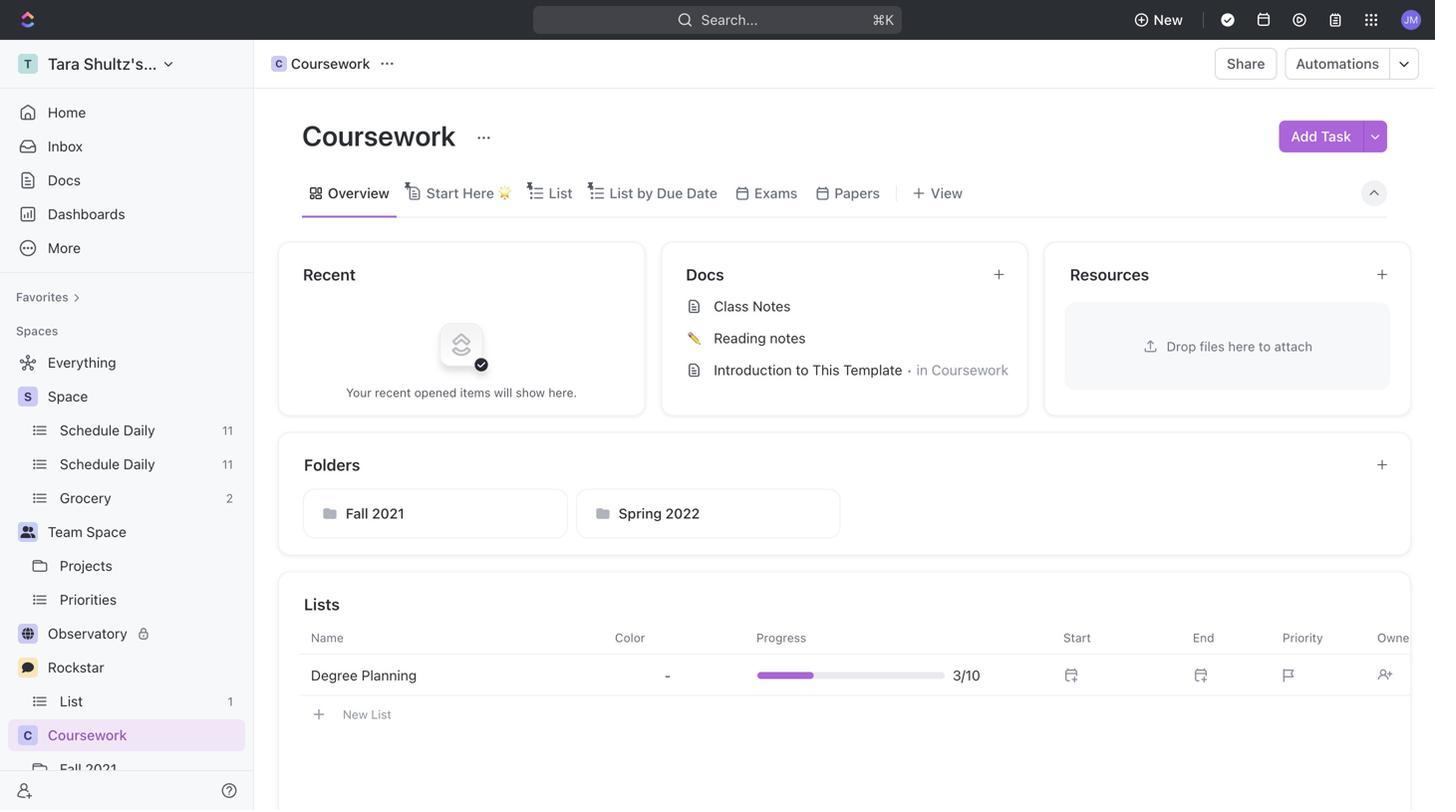 Task type: describe. For each thing, give the bounding box(es) containing it.
2 daily from the top
[[124, 456, 155, 473]]

dropdown menu image
[[665, 668, 671, 684]]

home link
[[8, 97, 245, 129]]

new list button
[[299, 697, 1436, 732]]

1 schedule daily from the top
[[60, 422, 155, 439]]

everything link
[[8, 347, 241, 379]]

share button
[[1216, 48, 1278, 80]]

degree planning link
[[299, 657, 603, 695]]

resources button
[[1070, 263, 1360, 287]]

view button
[[905, 179, 970, 207]]

0 vertical spatial coursework, , element
[[271, 56, 287, 72]]

comment image
[[22, 662, 34, 674]]

new for new
[[1154, 11, 1184, 28]]

space, , element
[[18, 387, 38, 407]]

new for new list
[[343, 708, 368, 722]]

degree planning
[[311, 668, 417, 684]]

start button
[[1052, 622, 1182, 654]]

automations
[[1297, 55, 1380, 72]]

dashboards link
[[8, 198, 245, 230]]

your recent opened items will show here.
[[346, 386, 577, 400]]

new list
[[343, 708, 392, 722]]

recent
[[303, 265, 356, 284]]

shultz's
[[84, 54, 144, 73]]

share
[[1228, 55, 1266, 72]]

1 schedule daily link from the top
[[60, 415, 214, 447]]

date
[[687, 185, 718, 201]]

1 vertical spatial list link
[[60, 686, 220, 718]]

2 11 from the top
[[222, 458, 233, 472]]

exams
[[755, 185, 798, 201]]

by
[[637, 185, 653, 201]]

1 daily from the top
[[124, 422, 155, 439]]

spring 2022
[[619, 506, 700, 522]]

home
[[48, 104, 86, 121]]

projects link
[[60, 550, 241, 582]]

tree inside sidebar navigation
[[8, 347, 245, 811]]

reading
[[714, 330, 766, 346]]

observatory
[[48, 626, 127, 642]]

team space link
[[48, 517, 241, 548]]

coursework link
[[48, 720, 241, 752]]

color button
[[603, 622, 733, 654]]

will
[[494, 386, 513, 400]]

class
[[714, 298, 749, 315]]

new button
[[1126, 4, 1196, 36]]

start here 🌟 link
[[423, 179, 512, 207]]

c for c coursework
[[275, 58, 283, 69]]

grocery link
[[60, 483, 218, 515]]

introduction
[[714, 362, 792, 378]]

2 schedule from the top
[[60, 456, 120, 473]]

fall inside the fall 2021 button
[[346, 506, 368, 522]]

1 11 from the top
[[222, 424, 233, 438]]

list left by
[[610, 185, 634, 201]]

2 schedule daily from the top
[[60, 456, 155, 473]]

this
[[813, 362, 840, 378]]

list by due date
[[610, 185, 718, 201]]

space link
[[48, 381, 241, 413]]

tara
[[48, 54, 80, 73]]

tara shultz's workspace
[[48, 54, 230, 73]]

inbox
[[48, 138, 83, 155]]

✏️
[[688, 331, 701, 346]]

spring
[[619, 506, 662, 522]]

team
[[48, 524, 83, 540]]

favorites button
[[8, 285, 89, 309]]

grocery
[[60, 490, 111, 507]]

here
[[1229, 339, 1256, 354]]

sidebar navigation
[[0, 40, 258, 811]]

c for c
[[23, 729, 32, 743]]

lists button
[[303, 593, 1388, 617]]

1
[[228, 695, 233, 709]]

start for start
[[1064, 631, 1092, 645]]

files
[[1200, 339, 1225, 354]]

2022
[[666, 506, 700, 522]]

list by due date link
[[606, 179, 718, 207]]

automations button
[[1287, 49, 1390, 79]]

attach
[[1275, 339, 1313, 354]]

jm
[[1405, 14, 1419, 25]]

class notes link
[[678, 291, 1020, 323]]

papers
[[835, 185, 880, 201]]

lists
[[304, 595, 340, 614]]

opened
[[415, 386, 457, 400]]

folders button
[[303, 453, 1360, 477]]

overview
[[328, 185, 390, 201]]

template
[[844, 362, 903, 378]]

•
[[907, 363, 913, 378]]

⌘k
[[873, 11, 895, 28]]

fall 2021 inside sidebar navigation
[[60, 761, 117, 778]]

spring 2022 button
[[576, 489, 841, 539]]

team space
[[48, 524, 127, 540]]



Task type: vqa. For each thing, say whether or not it's contained in the screenshot.
1st 'schedule daily' link from the top the 11
yes



Task type: locate. For each thing, give the bounding box(es) containing it.
notes
[[753, 298, 791, 315]]

new
[[1154, 11, 1184, 28], [343, 708, 368, 722]]

drop files here to attach
[[1167, 339, 1313, 354]]

planning
[[362, 668, 417, 684]]

docs down the inbox
[[48, 172, 81, 188]]

1 horizontal spatial 2021
[[372, 506, 405, 522]]

0 vertical spatial start
[[427, 185, 459, 201]]

1 horizontal spatial new
[[1154, 11, 1184, 28]]

observatory link
[[48, 618, 241, 650]]

overview link
[[324, 179, 390, 207]]

1 vertical spatial coursework, , element
[[18, 726, 38, 746]]

name
[[311, 631, 344, 645]]

0 horizontal spatial start
[[427, 185, 459, 201]]

add task
[[1292, 128, 1352, 145]]

0 horizontal spatial list link
[[60, 686, 220, 718]]

1 vertical spatial 11
[[222, 458, 233, 472]]

priority button
[[1271, 622, 1366, 654]]

tree containing everything
[[8, 347, 245, 811]]

fall down coursework link
[[60, 761, 82, 778]]

1 vertical spatial fall 2021
[[60, 761, 117, 778]]

0 vertical spatial 2021
[[372, 506, 405, 522]]

list right the 🌟
[[549, 185, 573, 201]]

c down comment 'image'
[[23, 729, 32, 743]]

c inside c coursework
[[275, 58, 283, 69]]

priorities
[[60, 592, 117, 608]]

here
[[463, 185, 494, 201]]

0 vertical spatial schedule daily
[[60, 422, 155, 439]]

docs
[[48, 172, 81, 188], [686, 265, 725, 284]]

start for start here 🌟
[[427, 185, 459, 201]]

c coursework
[[275, 55, 370, 72]]

to
[[1259, 339, 1271, 354], [796, 362, 809, 378]]

reading notes
[[714, 330, 806, 346]]

1 horizontal spatial to
[[1259, 339, 1271, 354]]

tree
[[8, 347, 245, 811]]

class notes
[[714, 298, 791, 315]]

coursework inside coursework link
[[48, 727, 127, 744]]

owner button
[[1366, 622, 1436, 654]]

1 vertical spatial fall
[[60, 761, 82, 778]]

coursework, , element down comment 'image'
[[18, 726, 38, 746]]

exams link
[[751, 179, 798, 207]]

fall 2021 link
[[60, 754, 241, 786]]

0 horizontal spatial c
[[23, 729, 32, 743]]

3/10
[[953, 668, 981, 684]]

list down rockstar
[[60, 693, 83, 710]]

favorites
[[16, 290, 69, 304]]

1 vertical spatial daily
[[124, 456, 155, 473]]

1 vertical spatial to
[[796, 362, 809, 378]]

end button
[[1182, 622, 1271, 654]]

0 vertical spatial to
[[1259, 339, 1271, 354]]

progress
[[757, 631, 807, 645]]

name button
[[299, 622, 603, 654]]

0 vertical spatial docs
[[48, 172, 81, 188]]

2021 inside the fall 2021 button
[[372, 506, 405, 522]]

space up projects
[[86, 524, 127, 540]]

11
[[222, 424, 233, 438], [222, 458, 233, 472]]

0 vertical spatial schedule daily link
[[60, 415, 214, 447]]

0 vertical spatial 11
[[222, 424, 233, 438]]

1 vertical spatial schedule daily
[[60, 456, 155, 473]]

in
[[917, 362, 928, 378]]

1 horizontal spatial start
[[1064, 631, 1092, 645]]

jm button
[[1396, 4, 1428, 36]]

1 vertical spatial schedule daily link
[[60, 449, 214, 481]]

schedule daily link
[[60, 415, 214, 447], [60, 449, 214, 481]]

search...
[[701, 11, 758, 28]]

fall
[[346, 506, 368, 522], [60, 761, 82, 778]]

dashboards
[[48, 206, 125, 222]]

0 vertical spatial fall
[[346, 506, 368, 522]]

1 horizontal spatial docs
[[686, 265, 725, 284]]

user group image
[[20, 526, 35, 538]]

c
[[275, 58, 283, 69], [23, 729, 32, 743]]

daily down space link
[[124, 422, 155, 439]]

globe image
[[22, 628, 34, 640]]

fall 2021 down folders
[[346, 506, 405, 522]]

schedule daily
[[60, 422, 155, 439], [60, 456, 155, 473]]

list link up coursework link
[[60, 686, 220, 718]]

0 horizontal spatial new
[[343, 708, 368, 722]]

0 horizontal spatial docs
[[48, 172, 81, 188]]

rockstar link
[[48, 652, 241, 684]]

list link right the 🌟
[[545, 179, 573, 207]]

coursework
[[291, 55, 370, 72], [302, 119, 462, 152], [932, 362, 1009, 378], [48, 727, 127, 744]]

1 vertical spatial start
[[1064, 631, 1092, 645]]

fall inside fall 2021 link
[[60, 761, 82, 778]]

more
[[48, 240, 81, 256]]

list
[[549, 185, 573, 201], [610, 185, 634, 201], [60, 693, 83, 710], [371, 708, 392, 722]]

🌟
[[498, 185, 512, 201]]

1 vertical spatial 2021
[[85, 761, 117, 778]]

schedule daily down space link
[[60, 422, 155, 439]]

1 horizontal spatial fall 2021
[[346, 506, 405, 522]]

schedule up the grocery
[[60, 456, 120, 473]]

show
[[516, 386, 545, 400]]

add task button
[[1280, 121, 1364, 153]]

1 vertical spatial new
[[343, 708, 368, 722]]

introduction to this template • in coursework
[[714, 362, 1009, 378]]

no recent items image
[[422, 305, 502, 385]]

fall 2021 down coursework link
[[60, 761, 117, 778]]

0 vertical spatial c
[[275, 58, 283, 69]]

priority
[[1283, 631, 1324, 645]]

priorities link
[[60, 584, 241, 616]]

notes
[[770, 330, 806, 346]]

fall 2021
[[346, 506, 405, 522], [60, 761, 117, 778]]

0 vertical spatial schedule
[[60, 422, 120, 439]]

0 vertical spatial new
[[1154, 11, 1184, 28]]

1 vertical spatial schedule
[[60, 456, 120, 473]]

tara shultz's workspace, , element
[[18, 54, 38, 74]]

schedule daily link up the grocery link
[[60, 449, 214, 481]]

docs up class
[[686, 265, 725, 284]]

to right here
[[1259, 339, 1271, 354]]

here.
[[549, 386, 577, 400]]

fall down folders
[[346, 506, 368, 522]]

0 vertical spatial fall 2021
[[346, 506, 405, 522]]

2021 inside fall 2021 link
[[85, 761, 117, 778]]

1 horizontal spatial list link
[[545, 179, 573, 207]]

list down "planning"
[[371, 708, 392, 722]]

schedule down space link
[[60, 422, 120, 439]]

drop
[[1167, 339, 1197, 354]]

1 horizontal spatial fall
[[346, 506, 368, 522]]

1 vertical spatial space
[[86, 524, 127, 540]]

view button
[[905, 170, 970, 217]]

2021
[[372, 506, 405, 522], [85, 761, 117, 778]]

view
[[931, 185, 963, 201]]

coursework, , element right workspace
[[271, 56, 287, 72]]

1 horizontal spatial coursework, , element
[[271, 56, 287, 72]]

0 horizontal spatial coursework, , element
[[18, 726, 38, 746]]

0 vertical spatial space
[[48, 388, 88, 405]]

0 horizontal spatial fall
[[60, 761, 82, 778]]

due
[[657, 185, 683, 201]]

0 horizontal spatial to
[[796, 362, 809, 378]]

c right workspace
[[275, 58, 283, 69]]

everything
[[48, 354, 116, 371]]

end
[[1194, 631, 1215, 645]]

docs inside 'link'
[[48, 172, 81, 188]]

1 vertical spatial docs
[[686, 265, 725, 284]]

fall 2021 inside button
[[346, 506, 405, 522]]

coursework, , element
[[271, 56, 287, 72], [18, 726, 38, 746]]

list inside sidebar navigation
[[60, 693, 83, 710]]

recent
[[375, 386, 411, 400]]

add
[[1292, 128, 1318, 145]]

spaces
[[16, 324, 58, 338]]

0 vertical spatial daily
[[124, 422, 155, 439]]

rockstar
[[48, 660, 104, 676]]

papers link
[[831, 179, 880, 207]]

2
[[226, 492, 233, 506]]

s
[[24, 390, 32, 404]]

1 vertical spatial c
[[23, 729, 32, 743]]

2 schedule daily link from the top
[[60, 449, 214, 481]]

start inside button
[[1064, 631, 1092, 645]]

daily up the grocery link
[[124, 456, 155, 473]]

color
[[615, 631, 646, 645]]

to left the this
[[796, 362, 809, 378]]

resources
[[1071, 265, 1150, 284]]

1 horizontal spatial c
[[275, 58, 283, 69]]

0 horizontal spatial 2021
[[85, 761, 117, 778]]

schedule daily up the grocery
[[60, 456, 155, 473]]

0 vertical spatial list link
[[545, 179, 573, 207]]

0 horizontal spatial fall 2021
[[60, 761, 117, 778]]

schedule
[[60, 422, 120, 439], [60, 456, 120, 473]]

progress button
[[745, 622, 1040, 654]]

space down 'everything'
[[48, 388, 88, 405]]

list inside button
[[371, 708, 392, 722]]

1 schedule from the top
[[60, 422, 120, 439]]

daily
[[124, 422, 155, 439], [124, 456, 155, 473]]

docs link
[[8, 165, 245, 196]]

degree
[[311, 668, 358, 684]]

c inside sidebar navigation
[[23, 729, 32, 743]]

items
[[460, 386, 491, 400]]

start here 🌟
[[427, 185, 512, 201]]

owner
[[1378, 631, 1415, 645]]

new inside button
[[343, 708, 368, 722]]

new inside button
[[1154, 11, 1184, 28]]

schedule daily link down space link
[[60, 415, 214, 447]]



